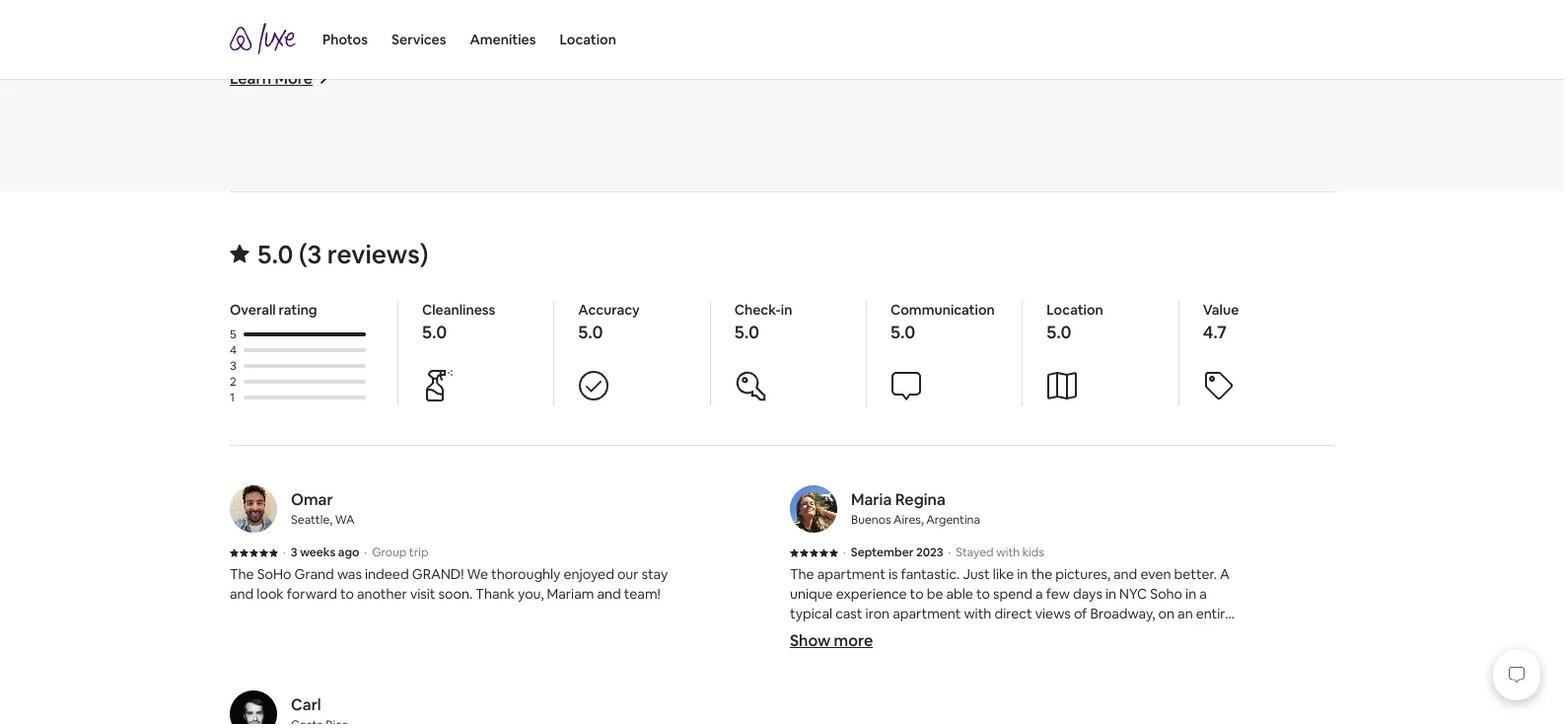 Task type: locate. For each thing, give the bounding box(es) containing it.
5.0 (3 reviews)
[[258, 238, 429, 272]]

cleanliness
[[422, 301, 496, 319]]

1 horizontal spatial the
[[790, 566, 815, 583]]

with down able
[[964, 605, 992, 623]]

2 a from the left
[[1200, 585, 1208, 603]]

0 vertical spatial apartment
[[818, 566, 886, 583]]

· up soho
[[283, 545, 286, 561]]

1 horizontal spatial a
[[1200, 585, 1208, 603]]

to left the "be"
[[910, 585, 924, 603]]

direct
[[995, 605, 1033, 623]]

1 horizontal spatial with
[[964, 605, 992, 623]]

0 horizontal spatial to
[[340, 585, 354, 603]]

· left september
[[844, 545, 846, 561]]

1 vertical spatial 3
[[291, 545, 298, 561]]

high
[[856, 625, 884, 643]]

2
[[230, 374, 237, 390]]

apartment
[[818, 566, 886, 583], [893, 605, 961, 623]]

2 vertical spatial with
[[826, 625, 853, 643]]

show more button
[[790, 631, 874, 651]]

an
[[1178, 605, 1194, 623]]

apartment up experience
[[818, 566, 886, 583]]

1 the from the left
[[230, 566, 254, 583]]

1 vertical spatial with
[[964, 605, 992, 623]]

5.0 inside cleanliness 5.0
[[422, 321, 447, 344]]

buenos
[[852, 512, 891, 528]]

location 5.0
[[1047, 301, 1104, 344]]

a left few
[[1036, 585, 1044, 603]]

0 vertical spatial location
[[560, 31, 617, 48]]

like
[[993, 566, 1015, 583]]

0 horizontal spatial with
[[826, 625, 853, 643]]

1 · from the left
[[283, 545, 286, 561]]

and down floor,
[[790, 645, 814, 662]]

ago
[[338, 545, 360, 561]]

0 horizontal spatial a
[[1036, 585, 1044, 603]]

to down just
[[977, 585, 991, 603]]

the
[[230, 566, 254, 583], [790, 566, 815, 583]]

cleanliness 5.0
[[422, 301, 496, 344]]

location
[[560, 31, 617, 48], [1047, 301, 1104, 319]]

5.0 inside communication 5.0
[[891, 321, 916, 344]]

services button
[[392, 0, 446, 79]]

omar seattle, wa
[[291, 490, 355, 528]]

kids
[[1023, 545, 1045, 561]]

maria regina buenos aires, argentina
[[852, 490, 981, 528]]

3 down 5
[[230, 358, 237, 374]]

the apartment is fantastic. just like in the pictures, and even better. a unique experience to be able to spend a few days in nyc soho in a typical cast iron apartment with direct views of broadway, on an entire floor, with high ceilings, and expansive spaces. beautifully decorated and super manicured and modern.
[[790, 566, 1234, 662]]

learn
[[230, 68, 271, 89]]

1 horizontal spatial 3
[[291, 545, 298, 561]]

0 vertical spatial 3
[[230, 358, 237, 374]]

5.0 inside accuracy 5.0
[[579, 321, 603, 344]]

expansive
[[967, 625, 1030, 643]]

stay
[[642, 566, 668, 583]]

with
[[997, 545, 1020, 561], [964, 605, 992, 623], [826, 625, 853, 643]]

with up the like
[[997, 545, 1020, 561]]

broadway,
[[1091, 605, 1156, 623]]

a
[[1036, 585, 1044, 603], [1200, 585, 1208, 603]]

list
[[222, 486, 1343, 724]]

the for the soho grand was indeed grand! we thoroughly enjoyed our stay and look forward to another visit soon. thank you, mariam and team!
[[230, 566, 254, 583]]

5.0 inside location 5.0
[[1047, 321, 1072, 344]]

on
[[1159, 605, 1175, 623]]

1 vertical spatial location
[[1047, 301, 1104, 319]]

the up unique
[[790, 566, 815, 583]]

in
[[781, 301, 793, 319], [1018, 566, 1028, 583], [1106, 585, 1117, 603], [1186, 585, 1197, 603]]

ceilings,
[[887, 625, 937, 643]]

entire
[[1197, 605, 1234, 623]]

location for location 5.0
[[1047, 301, 1104, 319]]

modern.
[[954, 645, 1008, 662]]

3 left "weeks" at bottom left
[[291, 545, 298, 561]]

2 to from the left
[[910, 585, 924, 603]]

3
[[230, 358, 237, 374], [291, 545, 298, 561]]

apartment down the "be"
[[893, 605, 961, 623]]

show
[[790, 631, 831, 651]]

pictures,
[[1056, 566, 1111, 583]]

the inside the apartment is fantastic. just like in the pictures, and even better. a unique experience to be able to spend a few days in nyc soho in a typical cast iron apartment with direct views of broadway, on an entire floor, with high ceilings, and expansive spaces. beautifully decorated and super manicured and modern.
[[790, 566, 815, 583]]

maria
[[852, 490, 892, 510]]

0 vertical spatial with
[[997, 545, 1020, 561]]

5.0 for accuracy 5.0
[[579, 321, 603, 344]]

3 · from the left
[[844, 545, 846, 561]]

1 a from the left
[[1036, 585, 1044, 603]]

3 to from the left
[[977, 585, 991, 603]]

1 vertical spatial apartment
[[893, 605, 961, 623]]

check-in 5.0
[[735, 301, 793, 344]]

· right ago
[[364, 545, 367, 561]]

2 the from the left
[[790, 566, 815, 583]]

learn more
[[230, 68, 313, 89]]

enjoyed
[[564, 566, 615, 583]]

2 horizontal spatial to
[[977, 585, 991, 603]]

carl image
[[230, 691, 277, 724], [230, 691, 277, 724]]

manicured
[[856, 645, 924, 662]]

the
[[1031, 566, 1053, 583]]

more
[[834, 631, 874, 651]]

typical
[[790, 605, 833, 623]]

4
[[230, 343, 237, 358]]

accuracy 5.0
[[579, 301, 640, 344]]

1 horizontal spatial to
[[910, 585, 924, 603]]

· 3 weeks ago · group trip
[[283, 545, 429, 561]]

·
[[283, 545, 286, 561], [364, 545, 367, 561], [844, 545, 846, 561], [949, 545, 952, 561]]

a down better.
[[1200, 585, 1208, 603]]

more
[[275, 68, 313, 89]]

aires,
[[894, 512, 924, 528]]

iron
[[866, 605, 890, 623]]

0 horizontal spatial location
[[560, 31, 617, 48]]

visit
[[410, 585, 436, 603]]

5.0 for location 5.0
[[1047, 321, 1072, 344]]

amenities
[[470, 31, 536, 48]]

maria regina image
[[790, 486, 838, 533]]

accuracy
[[579, 301, 640, 319]]

omar image
[[230, 486, 277, 533]]

to down was
[[340, 585, 354, 603]]

2 · from the left
[[364, 545, 367, 561]]

reviews)
[[327, 238, 429, 272]]

1 horizontal spatial location
[[1047, 301, 1104, 319]]

the left soho
[[230, 566, 254, 583]]

argentina
[[927, 512, 981, 528]]

with up super
[[826, 625, 853, 643]]

spaces.
[[1033, 625, 1081, 643]]

1 horizontal spatial apartment
[[893, 605, 961, 623]]

· right 2023 on the right of page
[[949, 545, 952, 561]]

indeed
[[365, 566, 409, 583]]

· september 2023 · stayed with kids
[[844, 545, 1045, 561]]

1 to from the left
[[340, 585, 354, 603]]

the soho grand was indeed grand! we thoroughly enjoyed our stay and look forward to another visit soon. thank you, mariam and team!
[[230, 566, 668, 603]]

omar
[[291, 490, 333, 510]]

(3
[[299, 238, 322, 272]]

0 horizontal spatial the
[[230, 566, 254, 583]]

the inside the soho grand was indeed grand! we thoroughly enjoyed our stay and look forward to another visit soon. thank you, mariam and team!
[[230, 566, 254, 583]]

and down our
[[597, 585, 621, 603]]

look
[[257, 585, 284, 603]]

september
[[851, 545, 914, 561]]

amenities button
[[470, 0, 536, 79]]

photos button
[[323, 0, 368, 79]]



Task type: vqa. For each thing, say whether or not it's contained in the screenshot.
second 22 from the right
no



Task type: describe. For each thing, give the bounding box(es) containing it.
in inside check-in 5.0
[[781, 301, 793, 319]]

thoroughly
[[491, 566, 561, 583]]

just
[[963, 566, 990, 583]]

value
[[1203, 301, 1240, 319]]

super
[[817, 645, 853, 662]]

another
[[357, 585, 407, 603]]

stayed
[[956, 545, 994, 561]]

was
[[337, 566, 362, 583]]

and left look
[[230, 585, 254, 603]]

seattle,
[[291, 512, 333, 528]]

our
[[618, 566, 639, 583]]

regina
[[896, 490, 946, 510]]

soon.
[[439, 585, 473, 603]]

and up "nyc"
[[1114, 566, 1138, 583]]

airbnb luxe image
[[230, 23, 299, 54]]

0 horizontal spatial 3
[[230, 358, 237, 374]]

services
[[392, 31, 446, 48]]

0 horizontal spatial apartment
[[818, 566, 886, 583]]

of
[[1074, 605, 1088, 623]]

5.0 for cleanliness 5.0
[[422, 321, 447, 344]]

grand
[[295, 566, 334, 583]]

location for location
[[560, 31, 617, 48]]

to inside the soho grand was indeed grand! we thoroughly enjoyed our stay and look forward to another visit soon. thank you, mariam and team!
[[340, 585, 354, 603]]

better.
[[1175, 566, 1218, 583]]

learn more button
[[230, 68, 329, 89]]

omar image
[[230, 486, 277, 533]]

the for the apartment is fantastic. just like in the pictures, and even better. a unique experience to be able to spend a few days in nyc soho in a typical cast iron apartment with direct views of broadway, on an entire floor, with high ceilings, and expansive spaces. beautifully decorated and super manicured and modern.
[[790, 566, 815, 583]]

4 · from the left
[[949, 545, 952, 561]]

list containing omar
[[222, 486, 1343, 724]]

value 4.7
[[1203, 301, 1240, 344]]

trip
[[409, 545, 429, 561]]

is
[[889, 566, 898, 583]]

check-
[[735, 301, 781, 319]]

location button
[[560, 0, 617, 79]]

unique
[[790, 585, 833, 603]]

grand!
[[412, 566, 464, 583]]

photos
[[323, 31, 368, 48]]

we
[[467, 566, 488, 583]]

nyc
[[1120, 585, 1148, 603]]

forward
[[287, 585, 337, 603]]

rating
[[279, 301, 317, 319]]

days
[[1074, 585, 1103, 603]]

overall
[[230, 301, 276, 319]]

and down ceilings,
[[927, 645, 951, 662]]

and up "modern."
[[940, 625, 964, 643]]

wa
[[335, 512, 355, 528]]

beautifully
[[1084, 625, 1150, 643]]

few
[[1047, 585, 1071, 603]]

maria regina image
[[790, 486, 838, 533]]

fantastic.
[[901, 566, 960, 583]]

thank
[[476, 585, 515, 603]]

5
[[230, 327, 236, 343]]

2 horizontal spatial with
[[997, 545, 1020, 561]]

5.0 for communication 5.0
[[891, 321, 916, 344]]

2023
[[917, 545, 944, 561]]

5.0 inside check-in 5.0
[[735, 321, 760, 344]]

you,
[[518, 585, 544, 603]]

views
[[1036, 605, 1071, 623]]

1
[[230, 390, 235, 406]]

weeks
[[300, 545, 336, 561]]

group
[[372, 545, 407, 561]]

show more
[[790, 631, 874, 651]]

cast
[[836, 605, 863, 623]]

mariam
[[547, 585, 594, 603]]

a
[[1221, 566, 1230, 583]]

soho
[[1151, 585, 1183, 603]]

team!
[[624, 585, 661, 603]]

experience
[[836, 585, 907, 603]]

able
[[947, 585, 974, 603]]

soho
[[257, 566, 292, 583]]

spend
[[994, 585, 1033, 603]]

even
[[1141, 566, 1172, 583]]

carl
[[291, 695, 321, 716]]

communication
[[891, 301, 995, 319]]

4.7
[[1203, 321, 1227, 344]]

be
[[927, 585, 944, 603]]

communication 5.0
[[891, 301, 995, 344]]

decorated
[[1153, 625, 1220, 643]]

overall rating
[[230, 301, 317, 319]]



